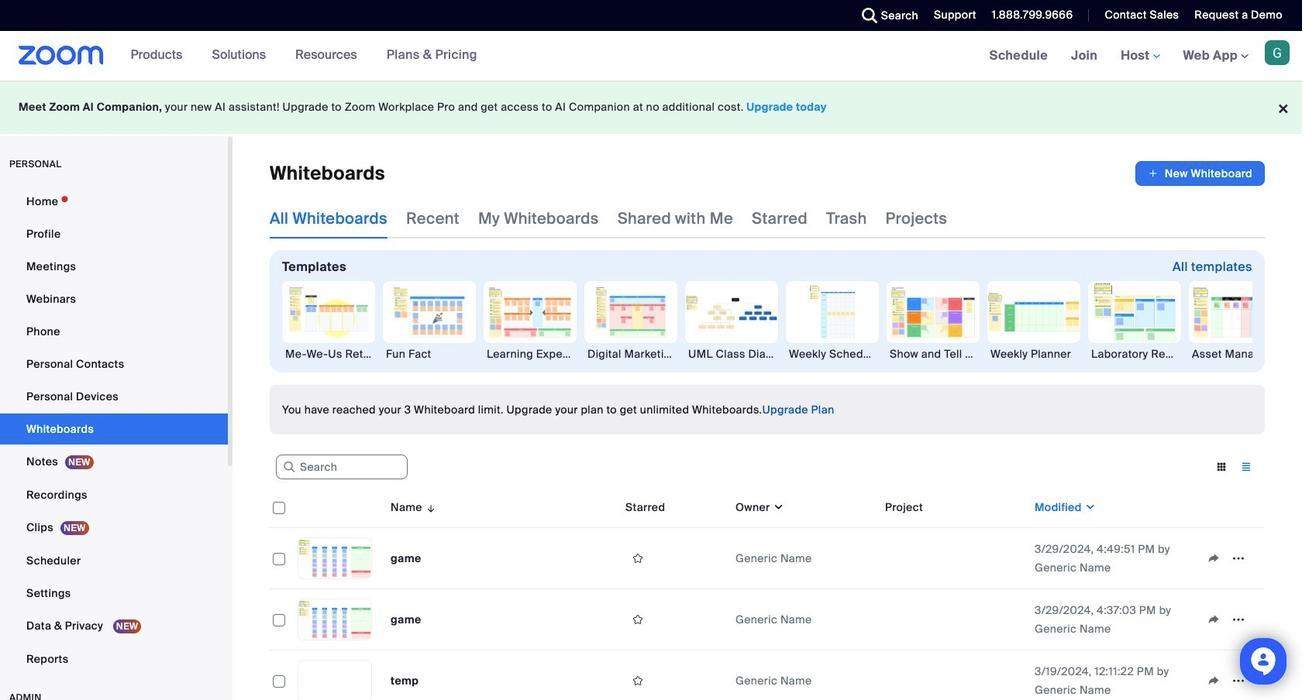 Task type: vqa. For each thing, say whether or not it's contained in the screenshot.
down icon
yes



Task type: describe. For each thing, give the bounding box(es) containing it.
share image for more options for game icon
[[1201, 613, 1226, 627]]

add image
[[1148, 166, 1159, 181]]

me-we-us retrospective element
[[282, 346, 375, 362]]

arrow down image
[[422, 498, 437, 517]]

list mode, selected image
[[1234, 460, 1259, 474]]

game element for "share" icon for more options for game icon
[[391, 613, 421, 627]]

digital marketing canvas element
[[584, 346, 677, 362]]

profile picture image
[[1265, 40, 1290, 65]]

tabs of all whiteboard page tab list
[[270, 198, 947, 239]]

thumbnail of temp image
[[298, 661, 371, 701]]

more options for temp image
[[1226, 674, 1251, 688]]

cell for "share" icon related to more options for temp icon
[[879, 651, 1029, 701]]

thumbnail of game image for game element related to "share" icon for more options for game icon
[[298, 600, 371, 640]]

fun fact element
[[383, 346, 476, 362]]

game element for "share" icon associated with more options for game image
[[391, 552, 421, 566]]

more options for game image
[[1226, 613, 1251, 627]]

product information navigation
[[119, 31, 489, 81]]



Task type: locate. For each thing, give the bounding box(es) containing it.
2 cell from the top
[[879, 590, 1029, 651]]

1 thumbnail of game image from the top
[[298, 539, 371, 579]]

2 game element from the top
[[391, 613, 421, 627]]

show and tell with a twist element
[[887, 346, 980, 362]]

share image for more options for game image
[[1201, 552, 1226, 566]]

cell for "share" icon for more options for game icon
[[879, 590, 1029, 651]]

2 thumbnail of game image from the top
[[298, 600, 371, 640]]

thumbnail of game image
[[298, 539, 371, 579], [298, 600, 371, 640]]

2 share image from the top
[[1201, 613, 1226, 627]]

share image up more options for game icon
[[1201, 552, 1226, 566]]

0 vertical spatial thumbnail of game image
[[298, 539, 371, 579]]

cell for "share" icon associated with more options for game image
[[879, 529, 1029, 590]]

application
[[1135, 161, 1265, 186], [270, 488, 1265, 701], [625, 547, 723, 570], [1201, 547, 1259, 570], [625, 608, 723, 632], [1201, 608, 1259, 632], [625, 670, 723, 693], [1201, 670, 1259, 693]]

1 share image from the top
[[1201, 552, 1226, 566]]

footer
[[0, 81, 1302, 134]]

personal menu menu
[[0, 186, 228, 677]]

share image for more options for temp icon
[[1201, 674, 1226, 688]]

3 cell from the top
[[879, 651, 1029, 701]]

weekly planner element
[[987, 346, 1080, 362]]

laboratory report element
[[1088, 346, 1181, 362]]

1 vertical spatial thumbnail of game image
[[298, 600, 371, 640]]

more options for game image
[[1226, 552, 1251, 566]]

share image down more options for game image
[[1201, 613, 1226, 627]]

share image
[[1201, 552, 1226, 566], [1201, 613, 1226, 627], [1201, 674, 1226, 688]]

zoom logo image
[[19, 46, 104, 65]]

Search text field
[[276, 455, 408, 480]]

thumbnail of game image for game element corresponding to "share" icon associated with more options for game image
[[298, 539, 371, 579]]

0 vertical spatial game element
[[391, 552, 421, 566]]

learning experience canvas element
[[484, 346, 577, 362]]

1 cell from the top
[[879, 529, 1029, 590]]

game element
[[391, 552, 421, 566], [391, 613, 421, 627]]

0 vertical spatial share image
[[1201, 552, 1226, 566]]

3 share image from the top
[[1201, 674, 1226, 688]]

uml class diagram element
[[685, 346, 778, 362]]

asset management element
[[1189, 346, 1282, 362]]

temp element
[[391, 674, 419, 688]]

1 game element from the top
[[391, 552, 421, 566]]

meetings navigation
[[978, 31, 1302, 81]]

cell
[[879, 529, 1029, 590], [879, 590, 1029, 651], [879, 651, 1029, 701]]

1 vertical spatial share image
[[1201, 613, 1226, 627]]

banner
[[0, 31, 1302, 81]]

2 vertical spatial share image
[[1201, 674, 1226, 688]]

1 vertical spatial game element
[[391, 613, 421, 627]]

weekly schedule element
[[786, 346, 879, 362]]

grid mode, not selected image
[[1209, 460, 1234, 474]]

share image down more options for game icon
[[1201, 674, 1226, 688]]

down image
[[1082, 500, 1096, 515]]



